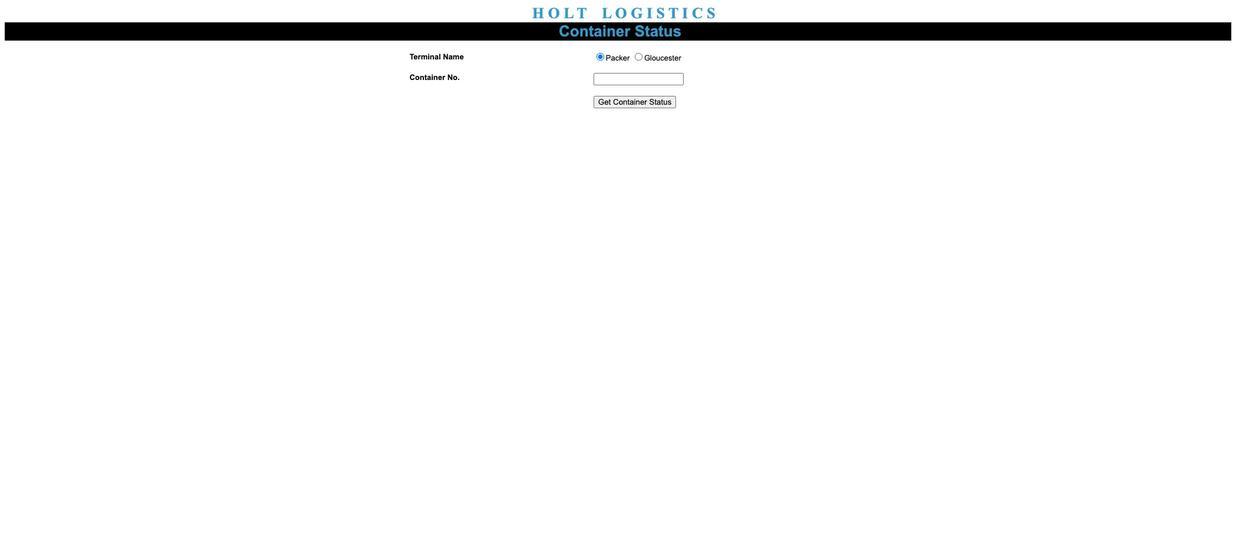 Task type: locate. For each thing, give the bounding box(es) containing it.
g
[[631, 5, 643, 22]]

s
[[657, 5, 665, 22], [707, 5, 716, 22]]

container no.
[[410, 73, 460, 82]]

1 horizontal spatial s
[[707, 5, 716, 22]]

i right 'g'
[[647, 5, 653, 22]]

s left t
[[657, 5, 665, 22]]

0 horizontal spatial o
[[548, 5, 560, 22]]

None field
[[594, 73, 684, 85]]

0 horizontal spatial i
[[647, 5, 653, 22]]

1 horizontal spatial o
[[615, 5, 627, 22]]

packer
[[606, 54, 632, 62]]

i right t
[[682, 5, 688, 22]]

i
[[647, 5, 653, 22], [682, 5, 688, 22]]

container down t    l at the top of the page
[[559, 22, 631, 40]]

o left the l
[[548, 5, 560, 22]]

None submit
[[594, 96, 676, 108]]

2 i from the left
[[682, 5, 688, 22]]

1 vertical spatial container
[[410, 73, 445, 82]]

o
[[548, 5, 560, 22], [615, 5, 627, 22]]

terminal name
[[410, 52, 464, 61]]

no.
[[447, 73, 460, 82]]

container down the terminal
[[410, 73, 445, 82]]

container inside "h          o l t    l o g i s t i c s container          status"
[[559, 22, 631, 40]]

0 horizontal spatial s
[[657, 5, 665, 22]]

1 horizontal spatial i
[[682, 5, 688, 22]]

h
[[532, 5, 544, 22]]

None radio
[[597, 53, 604, 61], [635, 53, 643, 61], [597, 53, 604, 61], [635, 53, 643, 61]]

1 horizontal spatial container
[[559, 22, 631, 40]]

s right c
[[707, 5, 716, 22]]

c
[[692, 5, 703, 22]]

o left 'g'
[[615, 5, 627, 22]]

0 vertical spatial container
[[559, 22, 631, 40]]

container
[[559, 22, 631, 40], [410, 73, 445, 82]]



Task type: describe. For each thing, give the bounding box(es) containing it.
status
[[635, 22, 682, 40]]

0 horizontal spatial container
[[410, 73, 445, 82]]

2 s from the left
[[707, 5, 716, 22]]

2 o from the left
[[615, 5, 627, 22]]

l
[[564, 5, 574, 22]]

1 o from the left
[[548, 5, 560, 22]]

terminal
[[410, 52, 441, 61]]

1 i from the left
[[647, 5, 653, 22]]

name
[[443, 52, 464, 61]]

t    l
[[577, 5, 612, 22]]

h          o l t    l o g i s t i c s container          status
[[532, 5, 716, 40]]

gloucester
[[644, 54, 681, 62]]

1 s from the left
[[657, 5, 665, 22]]

t
[[669, 5, 679, 22]]



Task type: vqa. For each thing, say whether or not it's contained in the screenshot.
the Logout link
no



